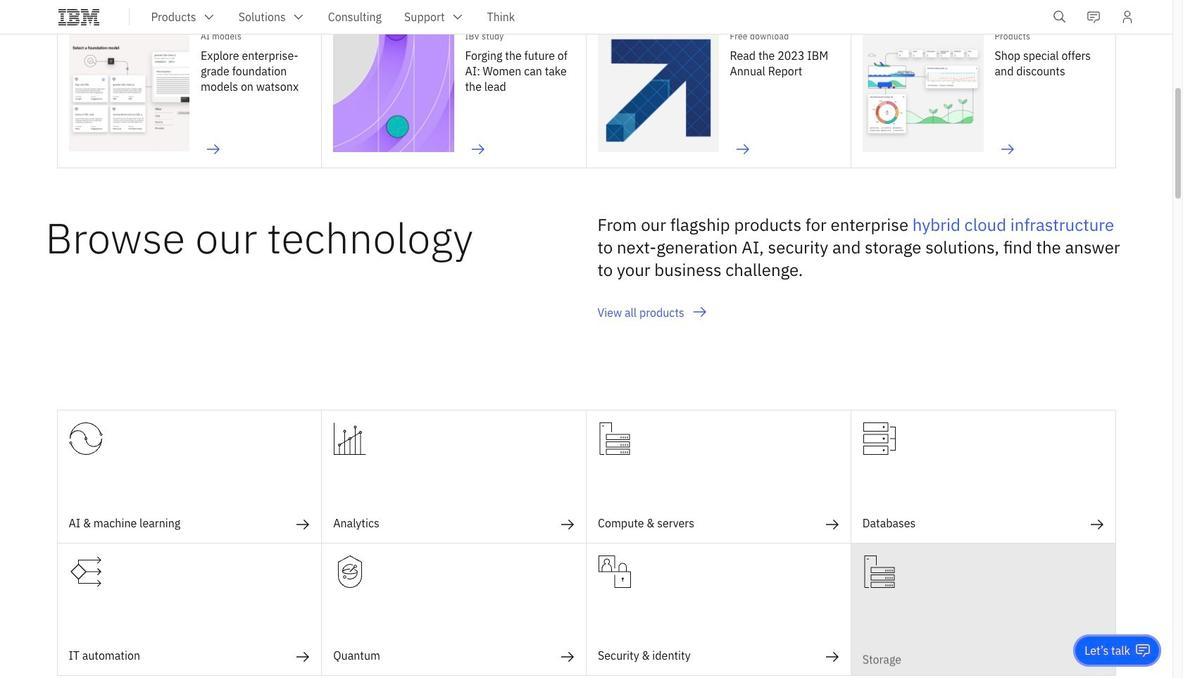 Task type: describe. For each thing, give the bounding box(es) containing it.
let's talk element
[[1085, 643, 1131, 659]]



